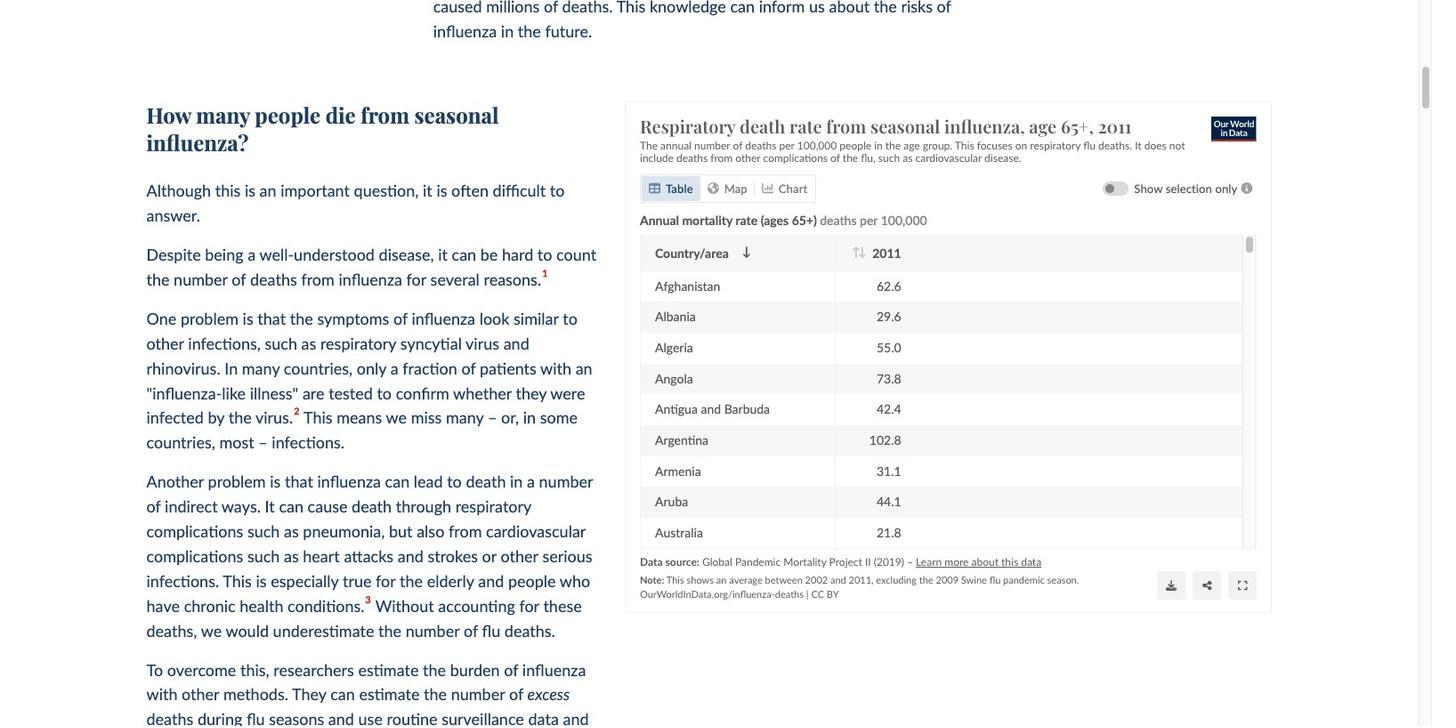 Task type: vqa. For each thing, say whether or not it's contained in the screenshot.
such in Respiratory death rate from seasonal influenza, age 65+, 2011 The annual number of deaths per 100,000 people in the age group. This focuses on respiratory flu deaths. It does not include deaths from other complications of the flu, such as cardiovascular disease.
yes



Task type: locate. For each thing, give the bounding box(es) containing it.
the
[[640, 139, 658, 152]]

rate inside 'respiratory death rate from seasonal influenza, age 65+, 2011 the annual number of deaths per 100,000 people in the age group. this focuses on respiratory flu deaths. it does not include deaths from other complications of the flu, such as cardiovascular disease.'
[[790, 114, 823, 138]]

as inside one problem is that the symptoms of influenza look similar to other infections, such as respiratory syncytial virus and rhinovirus. in many countries, only a fraction of patients with an "influenza-like illness" are tested to confirm whether they were infected by the virus.
[[301, 334, 316, 353]]

1 horizontal spatial this
[[1002, 555, 1019, 568]]

3 link
[[365, 594, 372, 617]]

angola
[[655, 371, 693, 386]]

2 horizontal spatial for
[[520, 596, 539, 616]]

rate up chart
[[790, 114, 823, 138]]

1 vertical spatial problem
[[208, 472, 266, 492]]

2 vertical spatial death
[[352, 497, 392, 517]]

0 vertical spatial infections.
[[272, 433, 345, 453]]

can inside to overcome this, researchers estimate the burden of influenza with other methods. they can estimate the number of
[[331, 685, 355, 705]]

2 vertical spatial complications
[[146, 547, 243, 566]]

by
[[827, 588, 839, 600]]

only
[[1216, 181, 1238, 195], [357, 359, 387, 378]]

2011,
[[849, 574, 874, 585]]

respiratory
[[640, 114, 736, 138]]

100,000 up 62.6
[[881, 212, 928, 227]]

especially
[[271, 572, 339, 591]]

difficult
[[493, 181, 546, 201]]

seasonal up the group.
[[871, 114, 941, 138]]

rhinovirus.
[[146, 359, 221, 378]]

0 horizontal spatial deaths.
[[505, 621, 556, 641]]

1 vertical spatial that
[[285, 472, 313, 492]]

death inside 'respiratory death rate from seasonal influenza, age 65+, 2011 the annual number of deaths per 100,000 people in the age group. this focuses on respiratory flu deaths. it does not include deaths from other complications of the flu, such as cardiovascular disease.'
[[740, 114, 786, 138]]

0 horizontal spatial arrow down long image
[[743, 247, 751, 258]]

attacks
[[344, 547, 394, 566]]

a inside despite being a well-understood disease, it can be hard to count the number of deaths from influenza for several reasons.
[[248, 245, 256, 265]]

to right similar on the left
[[563, 309, 578, 329]]

0 vertical spatial it
[[423, 181, 433, 201]]

arrow down long image
[[743, 247, 751, 258], [859, 247, 868, 258]]

0 horizontal spatial seasonal
[[415, 100, 499, 129]]

influenza up syncytial
[[412, 309, 476, 329]]

people up these
[[508, 572, 556, 591]]

chart button
[[755, 176, 815, 201]]

0 horizontal spatial cardiovascular
[[486, 522, 586, 541]]

annual
[[640, 212, 680, 227]]

infections. inside this means we miss many – or, in some countries, most – infections.
[[272, 433, 345, 453]]

we down the chronic
[[201, 621, 222, 641]]

influenza up excess
[[523, 660, 586, 680]]

1 vertical spatial it
[[438, 245, 448, 265]]

it left "does"
[[1136, 139, 1142, 152]]

2 vertical spatial flu
[[482, 621, 501, 641]]

with inside to overcome this, researchers estimate the burden of influenza with other methods. they can estimate the number of
[[146, 685, 178, 705]]

with down to
[[146, 685, 178, 705]]

can right they
[[331, 685, 355, 705]]

number down respiratory
[[695, 139, 731, 152]]

these
[[544, 596, 582, 616]]

1 vertical spatial age
[[904, 139, 921, 152]]

flu down about
[[990, 574, 1001, 585]]

flu inside 'respiratory death rate from seasonal influenza, age 65+, 2011 the annual number of deaths per 100,000 people in the age group. this focuses on respiratory flu deaths. it does not include deaths from other complications of the flu, such as cardiovascular disease.'
[[1084, 139, 1096, 152]]

also
[[417, 522, 445, 541]]

such right flu, at the top right of page
[[879, 151, 900, 165]]

a down they
[[527, 472, 535, 492]]

2 vertical spatial an
[[717, 574, 727, 585]]

1 horizontal spatial death
[[466, 472, 506, 492]]

1 horizontal spatial it
[[438, 245, 448, 265]]

rate for (ages
[[736, 212, 758, 227]]

0 horizontal spatial only
[[357, 359, 387, 378]]

chronic
[[184, 596, 236, 616]]

deaths right 65+)
[[820, 212, 857, 227]]

respiratory death rate from seasonal influenza, age 65+, 2011 link
[[640, 114, 1257, 138]]

1 vertical spatial many
[[242, 359, 280, 378]]

is inside one problem is that the symptoms of influenza look similar to other infections, such as respiratory syncytial virus and rhinovirus. in many countries, only a fraction of patients with an "influenza-like illness" are tested to confirm whether they were infected by the virus.
[[243, 309, 254, 329]]

0 horizontal spatial for
[[376, 572, 396, 591]]

underestimate
[[273, 621, 374, 641]]

– right most
[[258, 433, 268, 453]]

a inside another problem is that influenza can lead to death in a number of indirect ways. it can cause death through respiratory complications such as pneumonia, but also from cardiovascular complications such as heart attacks and strokes or other serious infections. this is especially true for the elderly and people who have chronic health conditions.
[[527, 472, 535, 492]]

influenza
[[339, 270, 403, 289], [412, 309, 476, 329], [317, 472, 381, 492], [523, 660, 586, 680]]

it right the question,
[[423, 181, 433, 201]]

0 vertical spatial rate
[[790, 114, 823, 138]]

0 horizontal spatial with
[[146, 685, 178, 705]]

0 horizontal spatial an
[[260, 181, 277, 201]]

1 vertical spatial rate
[[736, 212, 758, 227]]

many right the how on the left
[[196, 100, 250, 129]]

1 horizontal spatial people
[[508, 572, 556, 591]]

cardiovascular
[[916, 151, 982, 165], [486, 522, 586, 541]]

0 horizontal spatial –
[[258, 433, 268, 453]]

0 horizontal spatial we
[[201, 621, 222, 641]]

with up were
[[541, 359, 572, 378]]

is for the
[[243, 309, 254, 329]]

countries, up are
[[284, 359, 353, 378]]

to inside another problem is that influenza can lead to death in a number of indirect ways. it can cause death through respiratory complications such as pneumonia, but also from cardiovascular complications such as heart attacks and strokes or other serious infections. this is especially true for the elderly and people who have chronic health conditions.
[[447, 472, 462, 492]]

0 vertical spatial death
[[740, 114, 786, 138]]

0 horizontal spatial people
[[255, 100, 321, 129]]

many
[[196, 100, 250, 129], [242, 359, 280, 378], [446, 408, 484, 428]]

from right "die"
[[361, 100, 410, 129]]

for inside despite being a well-understood disease, it can be hard to count the number of deaths from influenza for several reasons.
[[407, 270, 427, 289]]

infections. inside another problem is that influenza can lead to death in a number of indirect ways. it can cause death through respiratory complications such as pneumonia, but also from cardiovascular complications such as heart attacks and strokes or other serious infections. this is especially true for the elderly and people who have chronic health conditions.
[[146, 572, 219, 591]]

many inside one problem is that the symptoms of influenza look similar to other infections, such as respiratory syncytial virus and rhinovirus. in many countries, only a fraction of patients with an "influenza-like illness" are tested to confirm whether they were infected by the virus.
[[242, 359, 280, 378]]

2 horizontal spatial –
[[908, 555, 914, 568]]

1 vertical spatial a
[[391, 359, 399, 378]]

1 arrow down long image from the left
[[743, 247, 751, 258]]

seasonal up often
[[415, 100, 499, 129]]

it
[[1136, 139, 1142, 152], [265, 497, 275, 517]]

countries, inside one problem is that the symptoms of influenza look similar to other infections, such as respiratory syncytial virus and rhinovirus. in many countries, only a fraction of patients with an "influenza-like illness" are tested to confirm whether they were infected by the virus.
[[284, 359, 353, 378]]

a inside one problem is that the symptoms of influenza look similar to other infections, such as respiratory syncytial virus and rhinovirus. in many countries, only a fraction of patients with an "influenza-like illness" are tested to confirm whether they were infected by the virus.
[[391, 359, 399, 378]]

this right 'although'
[[215, 181, 241, 201]]

to right difficult
[[550, 181, 565, 201]]

who
[[560, 572, 591, 591]]

0 vertical spatial respiratory
[[1031, 139, 1081, 152]]

age left the group.
[[904, 139, 921, 152]]

1 horizontal spatial infections.
[[272, 433, 345, 453]]

virus
[[466, 334, 500, 353]]

2 vertical spatial a
[[527, 472, 535, 492]]

of up map
[[733, 139, 743, 152]]

pandemic
[[1004, 574, 1045, 585]]

number down some
[[539, 472, 593, 492]]

an up ourworldindata.org/influenza-deaths link
[[717, 574, 727, 585]]

most
[[219, 433, 254, 453]]

although
[[146, 181, 211, 201]]

per up arrow up long image
[[860, 212, 878, 227]]

0 vertical spatial problem
[[181, 309, 239, 329]]

respiratory
[[1031, 139, 1081, 152], [321, 334, 396, 353], [456, 497, 532, 517]]

100,000 up chart
[[798, 139, 837, 152]]

1 vertical spatial –
[[258, 433, 268, 453]]

an inside one problem is that the symptoms of influenza look similar to other infections, such as respiratory syncytial virus and rhinovirus. in many countries, only a fraction of patients with an "influenza-like illness" are tested to confirm whether they were infected by the virus.
[[576, 359, 593, 378]]

1 vertical spatial per
[[860, 212, 878, 227]]

0 horizontal spatial 100,000
[[798, 139, 837, 152]]

that for 2
[[258, 309, 286, 329]]

deaths. inside 'respiratory death rate from seasonal influenza, age 65+, 2011 the annual number of deaths per 100,000 people in the age group. this focuses on respiratory flu deaths. it does not include deaths from other complications of the flu, such as cardiovascular disease.'
[[1099, 139, 1133, 152]]

65+)
[[792, 212, 817, 227]]

0 horizontal spatial 2011
[[873, 245, 902, 260]]

number down being
[[174, 270, 228, 289]]

and up patients
[[504, 334, 530, 353]]

show selection only
[[1135, 181, 1238, 195]]

understood
[[294, 245, 375, 265]]

death right lead
[[466, 472, 506, 492]]

2009
[[936, 574, 959, 585]]

deaths inside despite being a well-understood disease, it can be hard to count the number of deaths from influenza for several reasons.
[[250, 270, 297, 289]]

is up "infections,"
[[243, 309, 254, 329]]

map
[[725, 181, 748, 195]]

annual mortality rate (ages 65+) deaths per 100,000
[[640, 212, 928, 227]]

flu down the 65+,
[[1084, 139, 1096, 152]]

0 vertical spatial this
[[215, 181, 241, 201]]

in right or,
[[523, 408, 536, 428]]

they
[[292, 685, 327, 705]]

other up map
[[736, 151, 761, 165]]

for right true
[[376, 572, 396, 591]]

countries, down infected
[[146, 433, 215, 453]]

respiratory up "or"
[[456, 497, 532, 517]]

the
[[886, 139, 901, 152], [843, 151, 859, 165], [146, 270, 170, 289], [290, 309, 313, 329], [229, 408, 252, 428], [400, 572, 423, 591], [920, 574, 934, 585], [379, 621, 402, 641], [423, 660, 446, 680], [424, 685, 447, 705]]

to inside "although this is an important question, it is often difficult to answer."
[[550, 181, 565, 201]]

1 horizontal spatial 100,000
[[881, 212, 928, 227]]

influenza up "cause"
[[317, 472, 381, 492]]

one
[[146, 309, 177, 329]]

1 horizontal spatial countries,
[[284, 359, 353, 378]]

0 vertical spatial many
[[196, 100, 250, 129]]

0 vertical spatial only
[[1216, 181, 1238, 195]]

problem up the ways. on the left bottom
[[208, 472, 266, 492]]

0 vertical spatial that
[[258, 309, 286, 329]]

were
[[551, 383, 586, 403]]

per up chart 'button'
[[780, 139, 795, 152]]

many inside how many people die from seasonal influenza?
[[196, 100, 250, 129]]

that up "cause"
[[285, 472, 313, 492]]

0 vertical spatial deaths.
[[1099, 139, 1133, 152]]

0 horizontal spatial countries,
[[146, 433, 215, 453]]

this right 2 at the left
[[304, 408, 333, 428]]

0 horizontal spatial per
[[780, 139, 795, 152]]

cardiovascular up serious
[[486, 522, 586, 541]]

number inside without accounting for these deaths, we would underestimate the number of flu deaths.
[[406, 621, 460, 641]]

is left often
[[437, 181, 448, 201]]

0 vertical spatial in
[[875, 139, 883, 152]]

1 vertical spatial only
[[357, 359, 387, 378]]

1 horizontal spatial seasonal
[[871, 114, 941, 138]]

countries, inside this means we miss many – or, in some countries, most – infections.
[[146, 433, 215, 453]]

to up 1 link at left top
[[538, 245, 553, 265]]

1 vertical spatial this
[[1002, 555, 1019, 568]]

for
[[407, 270, 427, 289], [376, 572, 396, 591], [520, 596, 539, 616]]

in down or,
[[510, 472, 523, 492]]

is left important
[[245, 181, 256, 201]]

reasons.
[[484, 270, 542, 289]]

is
[[245, 181, 256, 201], [437, 181, 448, 201], [243, 309, 254, 329], [270, 472, 281, 492], [256, 572, 267, 591]]

other inside another problem is that influenza can lead to death in a number of indirect ways. it can cause death through respiratory complications such as pneumonia, but also from cardiovascular complications such as heart attacks and strokes or other serious infections. this is especially true for the elderly and people who have chronic health conditions.
[[501, 547, 539, 566]]

that up "infections,"
[[258, 309, 286, 329]]

die
[[326, 100, 356, 129]]

1 vertical spatial death
[[466, 472, 506, 492]]

be
[[481, 245, 498, 265]]

only up tested
[[357, 359, 387, 378]]

rate for from
[[790, 114, 823, 138]]

an up were
[[576, 359, 593, 378]]

for left these
[[520, 596, 539, 616]]

0 vertical spatial with
[[541, 359, 572, 378]]

another problem is that influenza can lead to death in a number of indirect ways. it can cause death through respiratory complications such as pneumonia, but also from cardiovascular complications such as heart attacks and strokes or other serious infections. this is especially true for the elderly and people who have chronic health conditions.
[[146, 472, 593, 616]]

the inside without accounting for these deaths, we would underestimate the number of flu deaths.
[[379, 621, 402, 641]]

influenza inside another problem is that influenza can lead to death in a number of indirect ways. it can cause death through respiratory complications such as pneumonia, but also from cardiovascular complications such as heart attacks and strokes or other serious infections. this is especially true for the elderly and people who have chronic health conditions.
[[317, 472, 381, 492]]

from inside how many people die from seasonal influenza?
[[361, 100, 410, 129]]

0 vertical spatial it
[[1136, 139, 1142, 152]]

this inside 'respiratory death rate from seasonal influenza, age 65+, 2011 the annual number of deaths per 100,000 people in the age group. this focuses on respiratory flu deaths. it does not include deaths from other complications of the flu, such as cardiovascular disease.'
[[955, 139, 975, 152]]

as inside 'respiratory death rate from seasonal influenza, age 65+, 2011 the annual number of deaths per 100,000 people in the age group. this focuses on respiratory flu deaths. it does not include deaths from other complications of the flu, such as cardiovascular disease.'
[[903, 151, 913, 165]]

0 horizontal spatial respiratory
[[321, 334, 396, 353]]

note:
[[640, 574, 665, 585]]

0 vertical spatial people
[[255, 100, 321, 129]]

several
[[431, 270, 480, 289]]

of down accounting
[[464, 621, 478, 641]]

0 horizontal spatial flu
[[482, 621, 501, 641]]

many inside this means we miss many – or, in some countries, most – infections.
[[446, 408, 484, 428]]

1 horizontal spatial deaths.
[[1099, 139, 1133, 152]]

people inside 'respiratory death rate from seasonal influenza, age 65+, 2011 the annual number of deaths per 100,000 people in the age group. this focuses on respiratory flu deaths. it does not include deaths from other complications of the flu, such as cardiovascular disease.'
[[840, 139, 872, 152]]

respiratory down symptoms
[[321, 334, 396, 353]]

people left "die"
[[255, 100, 321, 129]]

2 vertical spatial in
[[510, 472, 523, 492]]

it inside despite being a well-understood disease, it can be hard to count the number of deaths from influenza for several reasons.
[[438, 245, 448, 265]]

0 horizontal spatial a
[[248, 245, 256, 265]]

it for is
[[423, 181, 433, 201]]

from inside another problem is that influenza can lead to death in a number of indirect ways. it can cause death through respiratory complications such as pneumonia, but also from cardiovascular complications such as heart attacks and strokes or other serious infections. this is especially true for the elderly and people who have chronic health conditions.
[[449, 522, 482, 541]]

2 horizontal spatial respiratory
[[1031, 139, 1081, 152]]

1 vertical spatial respiratory
[[321, 334, 396, 353]]

1 horizontal spatial it
[[1136, 139, 1142, 152]]

21.8
[[877, 525, 902, 540]]

number down burden
[[451, 685, 505, 705]]

rate left (ages
[[736, 212, 758, 227]]

to for difficult
[[550, 181, 565, 201]]

disease.
[[985, 151, 1022, 165]]

despite being a well-understood disease, it can be hard to count the number of deaths from influenza for several reasons.
[[146, 245, 597, 289]]

1 vertical spatial it
[[265, 497, 275, 517]]

can left be
[[452, 245, 477, 265]]

it inside "although this is an important question, it is often difficult to answer."
[[423, 181, 433, 201]]

number
[[695, 139, 731, 152], [174, 270, 228, 289], [539, 472, 593, 492], [406, 621, 460, 641], [451, 685, 505, 705]]

problem inside another problem is that influenza can lead to death in a number of indirect ways. it can cause death through respiratory complications such as pneumonia, but also from cardiovascular complications such as heart attacks and strokes or other serious infections. this is especially true for the elderly and people who have chronic health conditions.
[[208, 472, 266, 492]]

1 horizontal spatial we
[[386, 408, 407, 428]]

2 horizontal spatial a
[[527, 472, 535, 492]]

of left excess
[[509, 685, 524, 705]]

influenza up symptoms
[[339, 270, 403, 289]]

deaths. down these
[[505, 621, 556, 641]]

1 vertical spatial with
[[146, 685, 178, 705]]

problem inside one problem is that the symptoms of influenza look similar to other infections, such as respiratory syncytial virus and rhinovirus. in many countries, only a fraction of patients with an "influenza-like illness" are tested to confirm whether they were infected by the virus.
[[181, 309, 239, 329]]

age left the 65+,
[[1030, 114, 1057, 138]]

respiratory down the 65+,
[[1031, 139, 1081, 152]]

this left data
[[1002, 555, 1019, 568]]

number inside despite being a well-understood disease, it can be hard to count the number of deaths from influenza for several reasons.
[[174, 270, 228, 289]]

an left important
[[260, 181, 277, 201]]

of right burden
[[504, 660, 519, 680]]

0 horizontal spatial rate
[[736, 212, 758, 227]]

annual
[[661, 139, 692, 152]]

29.6
[[877, 309, 902, 324]]

ii
[[866, 555, 872, 568]]

this inside "although this is an important question, it is often difficult to answer."
[[215, 181, 241, 201]]

0 horizontal spatial infections.
[[146, 572, 219, 591]]

an inside "although this is an important question, it is often difficult to answer."
[[260, 181, 277, 201]]

deaths,
[[146, 621, 197, 641]]

learn
[[916, 555, 942, 568]]

1 horizontal spatial an
[[576, 359, 593, 378]]

the inside another problem is that influenza can lead to death in a number of indirect ways. it can cause death through respiratory complications such as pneumonia, but also from cardiovascular complications such as heart attacks and strokes or other serious infections. this is especially true for the elderly and people who have chronic health conditions.
[[400, 572, 423, 591]]

infections. down 2 at the left
[[272, 433, 345, 453]]

mortality
[[683, 212, 733, 227]]

such inside 'respiratory death rate from seasonal influenza, age 65+, 2011 the annual number of deaths per 100,000 people in the age group. this focuses on respiratory flu deaths. it does not include deaths from other complications of the flu, such as cardiovascular disease.'
[[879, 151, 900, 165]]

0 vertical spatial for
[[407, 270, 427, 289]]

people inside another problem is that influenza can lead to death in a number of indirect ways. it can cause death through respiratory complications such as pneumonia, but also from cardiovascular complications such as heart attacks and strokes or other serious infections. this is especially true for the elderly and people who have chronic health conditions.
[[508, 572, 556, 591]]

more
[[945, 555, 969, 568]]

(2019)
[[874, 555, 905, 568]]

0 vertical spatial cardiovascular
[[916, 151, 982, 165]]

0 vertical spatial we
[[386, 408, 407, 428]]

of left flu, at the top right of page
[[831, 151, 841, 165]]

estimate down without accounting for these deaths, we would underestimate the number of flu deaths.
[[358, 660, 419, 680]]

many up illness"
[[242, 359, 280, 378]]

estimate right they
[[359, 685, 420, 705]]

2 horizontal spatial flu
[[1084, 139, 1096, 152]]

death up the 'pneumonia,'
[[352, 497, 392, 517]]

respiratory inside one problem is that the symptoms of influenza look similar to other infections, such as respiratory syncytial virus and rhinovirus. in many countries, only a fraction of patients with an "influenza-like illness" are tested to confirm whether they were infected by the virus.
[[321, 334, 396, 353]]

0 vertical spatial countries,
[[284, 359, 353, 378]]

1 vertical spatial cardiovascular
[[486, 522, 586, 541]]

death up chart column icon
[[740, 114, 786, 138]]

to inside despite being a well-understood disease, it can be hard to count the number of deaths from influenza for several reasons.
[[538, 245, 553, 265]]

note: this shows an average between 2002 and 2011, excluding the 2009 swine flu pandemic season.
[[640, 574, 1080, 585]]

other down overcome
[[182, 685, 219, 705]]

1 horizontal spatial arrow down long image
[[859, 247, 868, 258]]

to right lead
[[447, 472, 462, 492]]

– left learn
[[908, 555, 914, 568]]

chart
[[779, 181, 808, 195]]

0 vertical spatial 2011
[[1098, 114, 1132, 138]]

with
[[541, 359, 572, 378], [146, 685, 178, 705]]

deaths. inside without accounting for these deaths, we would underestimate the number of flu deaths.
[[505, 621, 556, 641]]

and down "or"
[[478, 572, 504, 591]]

is up health at left bottom
[[256, 572, 267, 591]]

learn more about this data link
[[916, 555, 1042, 568]]

an
[[260, 181, 277, 201], [576, 359, 593, 378], [717, 574, 727, 585]]

how
[[146, 100, 191, 129]]

– left or,
[[488, 408, 497, 428]]

that inside another problem is that influenza can lead to death in a number of indirect ways. it can cause death through respiratory complications such as pneumonia, but also from cardiovascular complications such as heart attacks and strokes or other serious infections. this is especially true for the elderly and people who have chronic health conditions.
[[285, 472, 313, 492]]

2 horizontal spatial an
[[717, 574, 727, 585]]

2 horizontal spatial people
[[840, 139, 872, 152]]

only inside one problem is that the symptoms of influenza look similar to other infections, such as respiratory syncytial virus and rhinovirus. in many countries, only a fraction of patients with an "influenza-like illness" are tested to confirm whether they were infected by the virus.
[[357, 359, 387, 378]]

we
[[386, 408, 407, 428], [201, 621, 222, 641]]

a left fraction
[[391, 359, 399, 378]]

influenza inside despite being a well-understood disease, it can be hard to count the number of deaths from influenza for several reasons.
[[339, 270, 403, 289]]

that inside one problem is that the symptoms of influenza look similar to other infections, such as respiratory syncytial virus and rhinovirus. in many countries, only a fraction of patients with an "influenza-like illness" are tested to confirm whether they were infected by the virus.
[[258, 309, 286, 329]]

virus.
[[255, 408, 293, 428]]

0 horizontal spatial age
[[904, 139, 921, 152]]

estimate
[[358, 660, 419, 680], [359, 685, 420, 705]]

people left the group.
[[840, 139, 872, 152]]

100,000 inside 'respiratory death rate from seasonal influenza, age 65+, 2011 the annual number of deaths per 100,000 people in the age group. this focuses on respiratory flu deaths. it does not include deaths from other complications of the flu, such as cardiovascular disease.'
[[798, 139, 837, 152]]

1 vertical spatial complications
[[146, 522, 243, 541]]

2 vertical spatial respiratory
[[456, 497, 532, 517]]

0 vertical spatial an
[[260, 181, 277, 201]]

2 vertical spatial many
[[446, 408, 484, 428]]

another
[[146, 472, 204, 492]]

respiratory inside another problem is that influenza can lead to death in a number of indirect ways. it can cause death through respiratory complications such as pneumonia, but also from cardiovascular complications such as heart attacks and strokes or other serious infections. this is especially true for the elderly and people who have chronic health conditions.
[[456, 497, 532, 517]]

seasonal inside how many people die from seasonal influenza?
[[415, 100, 499, 129]]

number down without
[[406, 621, 460, 641]]

1 horizontal spatial rate
[[790, 114, 823, 138]]

only right selection
[[1216, 181, 1238, 195]]

flu down accounting
[[482, 621, 501, 641]]

2 vertical spatial for
[[520, 596, 539, 616]]

1 vertical spatial people
[[840, 139, 872, 152]]

such down the ways. on the left bottom
[[247, 522, 280, 541]]

0 vertical spatial per
[[780, 139, 795, 152]]

1 horizontal spatial respiratory
[[456, 497, 532, 517]]

deaths. left "does"
[[1099, 139, 1133, 152]]

rate
[[790, 114, 823, 138], [736, 212, 758, 227]]

number inside another problem is that influenza can lead to death in a number of indirect ways. it can cause death through respiratory complications such as pneumonia, but also from cardiovascular complications such as heart attacks and strokes or other serious infections. this is especially true for the elderly and people who have chronic health conditions.
[[539, 472, 593, 492]]

1 link
[[542, 267, 548, 290]]

for down disease,
[[407, 270, 427, 289]]

to for hard
[[538, 245, 553, 265]]

2011 inside 'respiratory death rate from seasonal influenza, age 65+, 2011 the annual number of deaths per 100,000 people in the age group. this focuses on respiratory flu deaths. it does not include deaths from other complications of the flu, such as cardiovascular disease.'
[[1098, 114, 1132, 138]]

infections. up have
[[146, 572, 219, 591]]

0 horizontal spatial it
[[423, 181, 433, 201]]

1 horizontal spatial age
[[1030, 114, 1057, 138]]

serious
[[543, 547, 593, 566]]

0 vertical spatial flu
[[1084, 139, 1096, 152]]

pandemic
[[736, 555, 781, 568]]

countries,
[[284, 359, 353, 378], [146, 433, 215, 453]]



Task type: describe. For each thing, give the bounding box(es) containing it.
cardiovascular inside another problem is that influenza can lead to death in a number of indirect ways. it can cause death through respiratory complications such as pneumonia, but also from cardiovascular complications such as heart attacks and strokes or other serious infections. this is especially true for the elderly and people who have chronic health conditions.
[[486, 522, 586, 541]]

ways.
[[222, 497, 261, 517]]

disease,
[[379, 245, 434, 265]]

people inside how many people die from seasonal influenza?
[[255, 100, 321, 129]]

being
[[205, 245, 244, 265]]

other inside to overcome this, researchers estimate the burden of influenza with other methods. they can estimate the number of
[[182, 685, 219, 705]]

well-
[[259, 245, 294, 265]]

strokes
[[428, 547, 478, 566]]

influenza?
[[146, 129, 249, 157]]

average
[[730, 574, 763, 585]]

true
[[343, 572, 372, 591]]

or
[[482, 547, 497, 566]]

data
[[640, 555, 663, 568]]

focuses
[[978, 139, 1013, 152]]

2 arrow down long image from the left
[[859, 247, 868, 258]]

seasonal inside 'respiratory death rate from seasonal influenza, age 65+, 2011 the annual number of deaths per 100,000 people in the age group. this focuses on respiratory flu deaths. it does not include deaths from other complications of the flu, such as cardiovascular disease.'
[[871, 114, 941, 138]]

it inside 'respiratory death rate from seasonal influenza, age 65+, 2011 the annual number of deaths per 100,000 people in the age group. this focuses on respiratory flu deaths. it does not include deaths from other complications of the flu, such as cardiovascular disease.'
[[1136, 139, 1142, 152]]

for inside without accounting for these deaths, we would underestimate the number of flu deaths.
[[520, 596, 539, 616]]

that for 3
[[285, 472, 313, 492]]

we inside this means we miss many – or, in some countries, most – infections.
[[386, 408, 407, 428]]

other inside one problem is that the symptoms of influenza look similar to other infections, such as respiratory syncytial virus and rhinovirus. in many countries, only a fraction of patients with an "influenza-like illness" are tested to confirm whether they were infected by the virus.
[[146, 334, 184, 353]]

an for note:
[[717, 574, 727, 585]]

burden
[[450, 660, 500, 680]]

cause
[[308, 497, 348, 517]]

conditions.
[[288, 596, 365, 616]]

1 vertical spatial flu
[[990, 574, 1001, 585]]

infections,
[[188, 334, 261, 353]]

0 vertical spatial age
[[1030, 114, 1057, 138]]

1 vertical spatial 2011
[[873, 245, 902, 260]]

can left "cause"
[[279, 497, 304, 517]]

table button
[[642, 176, 701, 201]]

other inside 'respiratory death rate from seasonal influenza, age 65+, 2011 the annual number of deaths per 100,000 people in the age group. this focuses on respiratory flu deaths. it does not include deaths from other complications of the flu, such as cardiovascular disease.'
[[736, 151, 761, 165]]

of inside despite being a well-understood disease, it can be hard to count the number of deaths from influenza for several reasons.
[[232, 270, 246, 289]]

excess
[[528, 685, 570, 705]]

through
[[396, 497, 452, 517]]

number inside to overcome this, researchers estimate the burden of influenza with other methods. they can estimate the number of
[[451, 685, 505, 705]]

illness"
[[250, 383, 299, 403]]

data
[[1022, 555, 1042, 568]]

in inside this means we miss many – or, in some countries, most – infections.
[[523, 408, 536, 428]]

on
[[1016, 139, 1028, 152]]

65+,
[[1062, 114, 1094, 138]]

1 horizontal spatial –
[[488, 408, 497, 428]]

it for can
[[438, 245, 448, 265]]

question,
[[354, 181, 419, 201]]

deaths up chart column icon
[[746, 139, 777, 152]]

this inside this means we miss many – or, in some countries, most – infections.
[[304, 408, 333, 428]]

respiratory inside 'respiratory death rate from seasonal influenza, age 65+, 2011 the annual number of deaths per 100,000 people in the age group. this focuses on respiratory flu deaths. it does not include deaths from other complications of the flu, such as cardiovascular disease.'
[[1031, 139, 1081, 152]]

the inside despite being a well-understood disease, it can be hard to count the number of deaths from influenza for several reasons.
[[146, 270, 170, 289]]

102.8
[[870, 432, 902, 448]]

in inside another problem is that influenza can lead to death in a number of indirect ways. it can cause death through respiratory complications such as pneumonia, but also from cardiovascular complications such as heart attacks and strokes or other serious infections. this is especially true for the elderly and people who have chronic health conditions.
[[510, 472, 523, 492]]

health
[[240, 596, 284, 616]]

influenza inside one problem is that the symptoms of influenza look similar to other infections, such as respiratory syncytial virus and rhinovirus. in many countries, only a fraction of patients with an "influenza-like illness" are tested to confirm whether they were infected by the virus.
[[412, 309, 476, 329]]

are
[[303, 383, 325, 403]]

data source: global pandemic mortality project ii (2019) – learn more about this data
[[640, 555, 1042, 568]]

for inside another problem is that influenza can lead to death in a number of indirect ways. it can cause death through respiratory complications such as pneumonia, but also from cardiovascular complications such as heart attacks and strokes or other serious infections. this is especially true for the elderly and people who have chronic health conditions.
[[376, 572, 396, 591]]

we inside without accounting for these deaths, we would underestimate the number of flu deaths.
[[201, 621, 222, 641]]

from up flu, at the top right of page
[[827, 114, 867, 138]]

in inside 'respiratory death rate from seasonal influenza, age 65+, 2011 the annual number of deaths per 100,000 people in the age group. this focuses on respiratory flu deaths. it does not include deaths from other complications of the flu, such as cardiovascular disease.'
[[875, 139, 883, 152]]

means
[[337, 408, 382, 428]]

problem for 3
[[208, 472, 266, 492]]

season.
[[1048, 574, 1080, 585]]

they
[[516, 383, 547, 403]]

and right antigua
[[701, 402, 721, 417]]

"influenza-
[[146, 383, 222, 403]]

of inside without accounting for these deaths, we would underestimate the number of flu deaths.
[[464, 621, 478, 641]]

complications inside 'respiratory death rate from seasonal influenza, age 65+, 2011 the annual number of deaths per 100,000 people in the age group. this focuses on respiratory flu deaths. it does not include deaths from other complications of the flu, such as cardiovascular disease.'
[[764, 151, 828, 165]]

some
[[540, 408, 578, 428]]

have
[[146, 596, 180, 616]]

map button
[[701, 176, 755, 201]]

can inside despite being a well-understood disease, it can be hard to count the number of deaths from influenza for several reasons.
[[452, 245, 477, 265]]

flu inside without accounting for these deaths, we would underestimate the number of flu deaths.
[[482, 621, 501, 641]]

problem for 2
[[181, 309, 239, 329]]

from up map button
[[711, 151, 733, 165]]

indirect
[[165, 497, 218, 517]]

it inside another problem is that influenza can lead to death in a number of indirect ways. it can cause death through respiratory complications such as pneumonia, but also from cardiovascular complications such as heart attacks and strokes or other serious infections. this is especially true for the elderly and people who have chronic health conditions.
[[265, 497, 275, 517]]

from inside despite being a well-understood disease, it can be hard to count the number of deaths from influenza for several reasons.
[[301, 270, 335, 289]]

confirm
[[396, 383, 450, 403]]

antigua
[[655, 402, 698, 417]]

is for important
[[245, 181, 256, 201]]

with inside one problem is that the symptoms of influenza look similar to other infections, such as respiratory syncytial virus and rhinovirus. in many countries, only a fraction of patients with an "influenza-like illness" are tested to confirm whether they were infected by the virus.
[[541, 359, 572, 378]]

73.8
[[877, 371, 902, 386]]

swine
[[962, 574, 987, 585]]

flu,
[[861, 151, 876, 165]]

barbuda
[[725, 402, 770, 417]]

and inside one problem is that the symptoms of influenza look similar to other infections, such as respiratory syncytial virus and rhinovirus. in many countries, only a fraction of patients with an "influenza-like illness" are tested to confirm whether they were infected by the virus.
[[504, 334, 530, 353]]

pneumonia,
[[303, 522, 385, 541]]

aruba
[[655, 494, 689, 509]]

1 vertical spatial 100,000
[[881, 212, 928, 227]]

to for similar
[[563, 309, 578, 329]]

(ages
[[761, 212, 789, 227]]

enter full-screen image
[[1239, 580, 1248, 591]]

of up "whether"
[[462, 359, 476, 378]]

deaths down respiratory
[[677, 151, 708, 165]]

download image
[[1167, 580, 1177, 591]]

such inside one problem is that the symptoms of influenza look similar to other infections, such as respiratory syncytial virus and rhinovirus. in many countries, only a fraction of patients with an "influenza-like illness" are tested to confirm whether they were infected by the virus.
[[265, 334, 297, 353]]

antigua and barbuda
[[655, 402, 770, 417]]

deaths down between
[[775, 588, 804, 600]]

can left lead
[[385, 472, 410, 492]]

42.4
[[877, 402, 902, 417]]

to overcome this, researchers estimate the burden of influenza with other methods. they can estimate the number of
[[146, 660, 586, 705]]

mortality
[[784, 555, 827, 568]]

patients
[[480, 359, 537, 378]]

show
[[1135, 181, 1163, 195]]

such up "especially"
[[247, 547, 280, 566]]

count
[[557, 245, 597, 265]]

like
[[222, 383, 246, 403]]

an for although
[[260, 181, 277, 201]]

project
[[830, 555, 863, 568]]

share image
[[1203, 580, 1212, 591]]

australia
[[655, 525, 703, 540]]

1 horizontal spatial only
[[1216, 181, 1238, 195]]

cardiovascular inside 'respiratory death rate from seasonal influenza, age 65+, 2011 the annual number of deaths per 100,000 people in the age group. this focuses on respiratory flu deaths. it does not include deaths from other complications of the flu, such as cardiovascular disease.'
[[916, 151, 982, 165]]

earth americas image
[[708, 183, 719, 194]]

cc by link
[[812, 588, 839, 600]]

and down but
[[398, 547, 424, 566]]

this down source:
[[667, 574, 685, 585]]

often
[[452, 181, 489, 201]]

infected
[[146, 408, 204, 428]]

between
[[766, 574, 803, 585]]

chart column image
[[762, 183, 774, 194]]

would
[[226, 621, 269, 641]]

per inside 'respiratory death rate from seasonal influenza, age 65+, 2011 the annual number of deaths per 100,000 people in the age group. this focuses on respiratory flu deaths. it does not include deaths from other complications of the flu, such as cardiovascular disease.'
[[780, 139, 795, 152]]

table
[[666, 181, 693, 195]]

this inside another problem is that influenza can lead to death in a number of indirect ways. it can cause death through respiratory complications such as pneumonia, but also from cardiovascular complications such as heart attacks and strokes or other serious infections. this is especially true for the elderly and people who have chronic health conditions.
[[223, 572, 252, 591]]

is for influenza
[[270, 472, 281, 492]]

table image
[[649, 183, 661, 194]]

hard
[[502, 245, 534, 265]]

3
[[365, 594, 372, 617]]

of inside another problem is that influenza can lead to death in a number of indirect ways. it can cause death through respiratory complications such as pneumonia, but also from cardiovascular complications such as heart attacks and strokes or other serious infections. this is especially true for the elderly and people who have chronic health conditions.
[[146, 497, 161, 517]]

1 vertical spatial estimate
[[359, 685, 420, 705]]

and up the by
[[831, 574, 847, 585]]

shows
[[687, 574, 714, 585]]

arrow up long image
[[852, 247, 861, 258]]

2 vertical spatial –
[[908, 555, 914, 568]]

symptoms
[[317, 309, 389, 329]]

1
[[542, 267, 548, 290]]

0 vertical spatial estimate
[[358, 660, 419, 680]]

to right tested
[[377, 383, 392, 403]]

include
[[640, 151, 674, 165]]

of up syncytial
[[394, 309, 408, 329]]

armenia
[[655, 463, 701, 478]]

number inside 'respiratory death rate from seasonal influenza, age 65+, 2011 the annual number of deaths per 100,000 people in the age group. this focuses on respiratory flu deaths. it does not include deaths from other complications of the flu, such as cardiovascular disease.'
[[695, 139, 731, 152]]

does
[[1145, 139, 1167, 152]]

circle info image
[[1238, 183, 1257, 194]]

or,
[[501, 408, 519, 428]]

without accounting for these deaths, we would underestimate the number of flu deaths.
[[146, 596, 582, 641]]

influenza inside to overcome this, researchers estimate the burden of influenza with other methods. they can estimate the number of
[[523, 660, 586, 680]]

one problem is that the symptoms of influenza look similar to other infections, such as respiratory syncytial virus and rhinovirus. in many countries, only a fraction of patients with an "influenza-like illness" are tested to confirm whether they were infected by the virus.
[[146, 309, 593, 428]]

1 horizontal spatial per
[[860, 212, 878, 227]]

despite
[[146, 245, 201, 265]]



